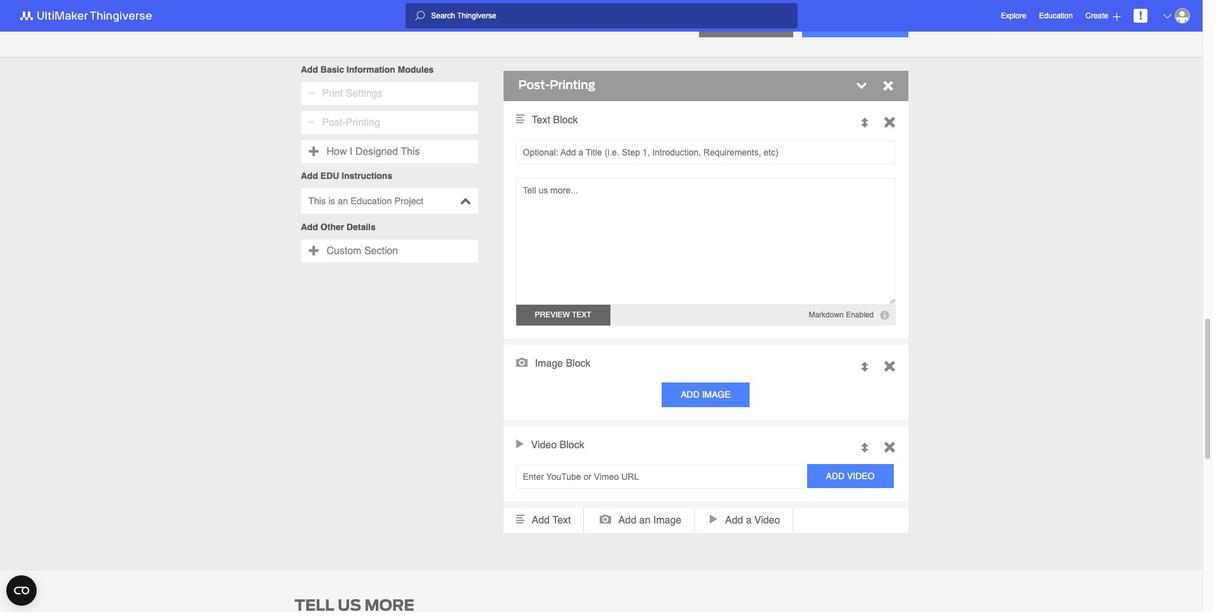 Task type: describe. For each thing, give the bounding box(es) containing it.
0 vertical spatial education
[[1039, 11, 1073, 20]]

add a video
[[725, 515, 780, 527]]

1 vertical spatial this
[[308, 196, 326, 206]]

plusicon image
[[1113, 12, 1121, 21]]

create button
[[1086, 5, 1121, 26]]

image inside option
[[535, 358, 563, 370]]

search control image
[[415, 11, 425, 21]]

new
[[398, 11, 438, 33]]

preview for the preview text button within text block option
[[535, 311, 570, 320]]

how
[[327, 146, 347, 158]]

makerbot logo image
[[13, 8, 167, 23]]

custom
[[327, 246, 362, 257]]

add edu instructions
[[301, 171, 392, 181]]

add text
[[532, 515, 571, 527]]

block for video block
[[560, 440, 585, 451]]

! link
[[1134, 9, 1148, 23]]

basic
[[321, 65, 344, 75]]

markdown
[[809, 311, 844, 320]]

add for add an image
[[619, 515, 637, 527]]

add for add edu instructions
[[301, 171, 318, 181]]

publish
[[822, 20, 860, 30]]

image block option
[[503, 339, 908, 420]]

add video button
[[807, 464, 894, 489]]

0 horizontal spatial education
[[351, 196, 392, 206]]

modules
[[398, 65, 434, 75]]

preview text for second the preview text button from the bottom
[[535, 18, 591, 27]]

add an image
[[619, 515, 682, 527]]

enabled
[[846, 311, 874, 320]]

markdown enabled
[[809, 311, 876, 320]]

save & view button
[[699, 13, 794, 37]]

cancel
[[660, 21, 693, 30]]

creating
[[295, 11, 380, 33]]

publish thing button
[[803, 13, 908, 37]]

add for add other details
[[301, 222, 318, 232]]

video block
[[531, 440, 585, 451]]

save
[[718, 20, 741, 30]]

open widget image
[[6, 576, 37, 606]]

print settings
[[319, 88, 382, 99]]

explore
[[1001, 11, 1027, 20]]

1 horizontal spatial post-printing
[[519, 77, 595, 94]]

Enter YouTube or Vimeo URL text field
[[516, 465, 805, 489]]

Search Thingiverse text field
[[425, 11, 798, 21]]

project
[[395, 196, 423, 206]]

publish thing
[[822, 20, 889, 30]]

education link
[[1039, 9, 1073, 22]]

add video
[[826, 471, 875, 482]]

image block
[[535, 358, 591, 370]]

preview text for the preview text button within text block option
[[535, 311, 591, 320]]



Task type: vqa. For each thing, say whether or not it's contained in the screenshot.
1st "Preview Text" button from the top of the page
yes



Task type: locate. For each thing, give the bounding box(es) containing it.
1 horizontal spatial post-
[[519, 77, 550, 94]]

block inside option
[[553, 114, 578, 126]]

preview
[[535, 18, 570, 27], [535, 311, 570, 320]]

2 vertical spatial video
[[755, 515, 780, 527]]

post- up text block in the top left of the page
[[519, 77, 550, 94]]

0 vertical spatial an
[[338, 196, 348, 206]]

an
[[338, 196, 348, 206], [639, 515, 651, 527]]

a
[[383, 11, 395, 33], [746, 515, 752, 527]]

preview inside text block option
[[535, 311, 570, 320]]

post-printing up text block in the top left of the page
[[519, 77, 595, 94]]

preview text button
[[516, 12, 610, 33], [516, 305, 610, 326]]

2 preview text from the top
[[535, 311, 591, 320]]

1 horizontal spatial a
[[746, 515, 752, 527]]

1 horizontal spatial video
[[755, 515, 780, 527]]

this right designed
[[401, 146, 420, 158]]

an right is
[[338, 196, 348, 206]]

0 vertical spatial printing
[[550, 77, 595, 94]]

1 vertical spatial education
[[351, 196, 392, 206]]

text block
[[532, 114, 578, 126]]

0 horizontal spatial image
[[535, 358, 563, 370]]

add basic information modules
[[301, 65, 434, 75]]

education left create
[[1039, 11, 1073, 20]]

None text field
[[516, 0, 896, 12]]

designed
[[355, 146, 398, 158]]

1 vertical spatial block
[[566, 358, 591, 370]]

instructions
[[342, 171, 392, 181]]

view
[[752, 20, 775, 30]]

block for image block
[[566, 358, 591, 370]]

0 vertical spatial image
[[535, 358, 563, 370]]

0 horizontal spatial post-
[[322, 117, 346, 128]]

post-printing down print settings
[[319, 117, 380, 128]]

!
[[1139, 9, 1143, 22]]

avatar image
[[1175, 8, 1190, 23]]

add for add basic information modules
[[301, 65, 318, 75]]

1 horizontal spatial thing
[[862, 20, 889, 30]]

i
[[350, 146, 353, 158]]

is
[[329, 196, 335, 206]]

1 horizontal spatial an
[[639, 515, 651, 527]]

a for video
[[746, 515, 752, 527]]

1 vertical spatial video
[[847, 471, 875, 482]]

thing right search control image
[[441, 11, 494, 33]]

information
[[347, 65, 395, 75]]

image
[[535, 358, 563, 370], [653, 515, 682, 527]]

1 vertical spatial image
[[653, 515, 682, 527]]

0 vertical spatial video
[[531, 440, 557, 451]]

save & view
[[718, 20, 775, 30]]

this
[[401, 146, 420, 158], [308, 196, 326, 206]]

add for add a video
[[725, 515, 743, 527]]

0 vertical spatial preview
[[535, 18, 570, 27]]

explore button
[[1001, 5, 1027, 26]]

&
[[744, 20, 750, 30]]

add for add video
[[826, 471, 845, 482]]

0 vertical spatial preview text button
[[516, 12, 610, 33]]

add other details
[[301, 222, 376, 232]]

settings
[[346, 88, 382, 99]]

preview text inside text block option
[[535, 311, 591, 320]]

post-printing
[[519, 77, 595, 94], [319, 117, 380, 128]]

0 vertical spatial a
[[383, 11, 395, 33]]

section
[[364, 246, 398, 257]]

1 vertical spatial an
[[639, 515, 651, 527]]

0 horizontal spatial this
[[308, 196, 326, 206]]

1 preview text button from the top
[[516, 12, 610, 33]]

this left is
[[308, 196, 326, 206]]

1 vertical spatial post-printing
[[319, 117, 380, 128]]

1 vertical spatial post-
[[322, 117, 346, 128]]

other
[[321, 222, 344, 232]]

0 horizontal spatial post-printing
[[319, 117, 380, 128]]

video
[[531, 440, 557, 451], [847, 471, 875, 482], [755, 515, 780, 527]]

thing right publish
[[862, 20, 889, 30]]

create
[[1086, 11, 1109, 20]]

block inside 'option'
[[560, 440, 585, 451]]

edu
[[321, 171, 339, 181]]

post-
[[519, 77, 550, 94], [322, 117, 346, 128]]

1 vertical spatial preview
[[535, 311, 570, 320]]

this is an education project
[[308, 196, 423, 206]]

0 vertical spatial post-
[[519, 77, 550, 94]]

block
[[553, 114, 578, 126], [566, 358, 591, 370], [560, 440, 585, 451]]

Optional: Add a Title (i.e. Step 1, Introduction, Requirements, etc) text field
[[516, 140, 896, 165]]

printing down settings at the left top of the page
[[346, 117, 380, 128]]

1 horizontal spatial education
[[1039, 11, 1073, 20]]

printing
[[550, 77, 595, 94], [346, 117, 380, 128]]

1 preview text from the top
[[535, 18, 591, 27]]

1 preview from the top
[[535, 18, 570, 27]]

1 vertical spatial preview text button
[[516, 305, 610, 326]]

creating a new thing
[[295, 11, 494, 33]]

preview for second the preview text button from the bottom
[[535, 18, 570, 27]]

0 horizontal spatial thing
[[441, 11, 494, 33]]

0 horizontal spatial video
[[531, 440, 557, 451]]

video inside button
[[847, 471, 875, 482]]

0 vertical spatial post-printing
[[519, 77, 595, 94]]

1 horizontal spatial this
[[401, 146, 420, 158]]

0 horizontal spatial printing
[[346, 117, 380, 128]]

a for new
[[383, 11, 395, 33]]

print
[[322, 88, 343, 99]]

add for add text
[[532, 515, 550, 527]]

1 horizontal spatial image
[[653, 515, 682, 527]]

2 horizontal spatial video
[[847, 471, 875, 482]]

thing inside button
[[862, 20, 889, 30]]

an down enter youtube or vimeo url 'text box'
[[639, 515, 651, 527]]

1 vertical spatial preview text
[[535, 311, 591, 320]]

0 vertical spatial preview text
[[535, 18, 591, 27]]

post- down "print"
[[322, 117, 346, 128]]

preview text
[[535, 18, 591, 27], [535, 311, 591, 320]]

add inside add video button
[[826, 471, 845, 482]]

thing
[[441, 11, 494, 33], [862, 20, 889, 30]]

1 horizontal spatial printing
[[550, 77, 595, 94]]

add
[[301, 65, 318, 75], [301, 171, 318, 181], [301, 222, 318, 232], [826, 471, 845, 482], [532, 515, 550, 527], [619, 515, 637, 527], [725, 515, 743, 527]]

how i designed this
[[324, 146, 420, 158]]

preview text button inside text block option
[[516, 305, 610, 326]]

0 horizontal spatial a
[[383, 11, 395, 33]]

2 preview from the top
[[535, 311, 570, 320]]

cancel link
[[660, 21, 693, 30]]

0 vertical spatial this
[[401, 146, 420, 158]]

text block option
[[503, 101, 908, 339]]

details
[[347, 222, 376, 232]]

printing up text block in the top left of the page
[[550, 77, 595, 94]]

block for text block
[[553, 114, 578, 126]]

block inside option
[[566, 358, 591, 370]]

2 preview text button from the top
[[516, 305, 610, 326]]

1 vertical spatial printing
[[346, 117, 380, 128]]

education
[[1039, 11, 1073, 20], [351, 196, 392, 206]]

custom section
[[324, 246, 398, 257]]

Tell us more... text field
[[516, 179, 896, 305]]

0 horizontal spatial an
[[338, 196, 348, 206]]

text
[[572, 18, 591, 27], [532, 114, 550, 126], [572, 311, 591, 320], [553, 515, 571, 527]]

1 vertical spatial a
[[746, 515, 752, 527]]

0 vertical spatial block
[[553, 114, 578, 126]]

2 vertical spatial block
[[560, 440, 585, 451]]

education down instructions
[[351, 196, 392, 206]]

video block option
[[503, 420, 908, 502]]



